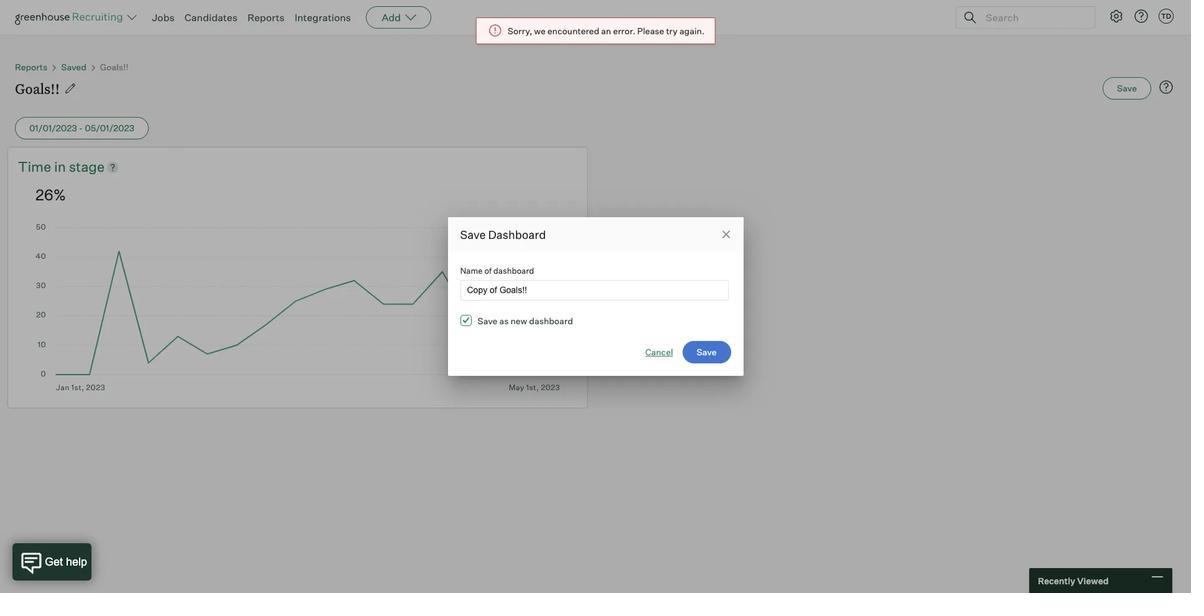 Task type: vqa. For each thing, say whether or not it's contained in the screenshot.
again.
yes



Task type: locate. For each thing, give the bounding box(es) containing it.
save button right cancel link on the bottom right of page
[[683, 341, 731, 364]]

reports left saved
[[15, 62, 47, 72]]

time
[[18, 158, 51, 175]]

reports right "candidates" link on the top left of page
[[248, 11, 285, 24]]

save left "as"
[[478, 316, 498, 326]]

time in
[[18, 158, 69, 175]]

1 vertical spatial dashboard
[[529, 316, 573, 326]]

goals!! right saved link
[[100, 62, 129, 72]]

candidates
[[185, 11, 238, 24]]

stage link
[[69, 157, 105, 177]]

reports
[[248, 11, 285, 24], [15, 62, 47, 72]]

jobs
[[152, 11, 175, 24]]

please
[[637, 26, 664, 36]]

0 vertical spatial goals!!
[[100, 62, 129, 72]]

0 horizontal spatial reports link
[[15, 62, 47, 72]]

-
[[79, 123, 83, 133]]

26%
[[35, 185, 66, 204]]

save left the faq icon
[[1117, 83, 1137, 93]]

reports link right "candidates" link on the top left of page
[[248, 11, 285, 24]]

save up name
[[460, 228, 486, 242]]

save dashboard
[[460, 228, 546, 242]]

again.
[[680, 26, 705, 36]]

1 horizontal spatial save button
[[1103, 77, 1152, 100]]

None text field
[[460, 280, 729, 301]]

1 vertical spatial reports link
[[15, 62, 47, 72]]

save button left the faq icon
[[1103, 77, 1152, 100]]

goals!!
[[100, 62, 129, 72], [15, 79, 60, 98]]

reports link
[[248, 11, 285, 24], [15, 62, 47, 72]]

save
[[1117, 83, 1137, 93], [460, 228, 486, 242], [478, 316, 498, 326], [697, 347, 717, 357]]

save for save dashboard
[[460, 228, 486, 242]]

0 vertical spatial reports
[[248, 11, 285, 24]]

error.
[[613, 26, 636, 36]]

faq image
[[1159, 80, 1174, 95]]

1 vertical spatial save button
[[683, 341, 731, 364]]

dashboard right of
[[493, 266, 534, 276]]

reports link left saved
[[15, 62, 47, 72]]

goals!! left edit icon
[[15, 79, 60, 98]]

dashboard
[[493, 266, 534, 276], [529, 316, 573, 326]]

recently
[[1038, 575, 1076, 586]]

0 horizontal spatial save button
[[683, 341, 731, 364]]

1 horizontal spatial reports
[[248, 11, 285, 24]]

td
[[1161, 12, 1171, 21]]

an
[[601, 26, 611, 36]]

cancel link
[[645, 346, 673, 359]]

1 horizontal spatial reports link
[[248, 11, 285, 24]]

0 vertical spatial reports link
[[248, 11, 285, 24]]

save for save button to the top
[[1117, 83, 1137, 93]]

stage
[[69, 158, 105, 175]]

1 vertical spatial goals!!
[[15, 79, 60, 98]]

goals!! link
[[100, 62, 129, 72]]

save button inside dialog
[[683, 341, 731, 364]]

name of dashboard
[[460, 266, 534, 276]]

integrations link
[[295, 11, 351, 24]]

integrations
[[295, 11, 351, 24]]

1 vertical spatial reports
[[15, 62, 47, 72]]

cancel
[[645, 347, 673, 357]]

none text field inside save dashboard dialog
[[460, 280, 729, 301]]

0 vertical spatial dashboard
[[493, 266, 534, 276]]

td button
[[1156, 6, 1176, 26]]

dashboard
[[488, 228, 546, 242]]

Save as new dashboard checkbox
[[460, 315, 471, 326]]

save right cancel
[[697, 347, 717, 357]]

save button
[[1103, 77, 1152, 100], [683, 341, 731, 364]]

dashboard right new
[[529, 316, 573, 326]]



Task type: describe. For each thing, give the bounding box(es) containing it.
Search text field
[[983, 8, 1084, 26]]

0 vertical spatial save button
[[1103, 77, 1152, 100]]

add button
[[366, 6, 431, 29]]

in link
[[54, 157, 69, 177]]

we
[[534, 26, 546, 36]]

05/01/2023
[[85, 123, 135, 133]]

1 horizontal spatial goals!!
[[100, 62, 129, 72]]

saved link
[[61, 62, 86, 72]]

name
[[460, 266, 483, 276]]

save for save as new dashboard
[[478, 316, 498, 326]]

sorry, we encountered an error. please try again.
[[508, 26, 705, 36]]

01/01/2023
[[29, 123, 77, 133]]

as
[[499, 316, 509, 326]]

in
[[54, 158, 66, 175]]

viewed
[[1077, 575, 1109, 586]]

configure image
[[1109, 9, 1124, 24]]

01/01/2023 - 05/01/2023
[[29, 123, 135, 133]]

sorry,
[[508, 26, 532, 36]]

xychart image
[[35, 224, 560, 392]]

0 horizontal spatial goals!!
[[15, 79, 60, 98]]

save dashboard dialog
[[448, 217, 743, 376]]

try
[[666, 26, 678, 36]]

candidates link
[[185, 11, 238, 24]]

01/01/2023 - 05/01/2023 button
[[15, 117, 149, 139]]

save as new dashboard
[[478, 316, 573, 326]]

saved
[[61, 62, 86, 72]]

new
[[511, 316, 527, 326]]

jobs link
[[152, 11, 175, 24]]

greenhouse recruiting image
[[15, 10, 127, 25]]

td button
[[1159, 9, 1174, 24]]

recently viewed
[[1038, 575, 1109, 586]]

edit image
[[64, 82, 77, 95]]

of
[[484, 266, 492, 276]]

encountered
[[548, 26, 599, 36]]

add
[[382, 11, 401, 24]]

0 horizontal spatial reports
[[15, 62, 47, 72]]

time link
[[18, 157, 54, 177]]



